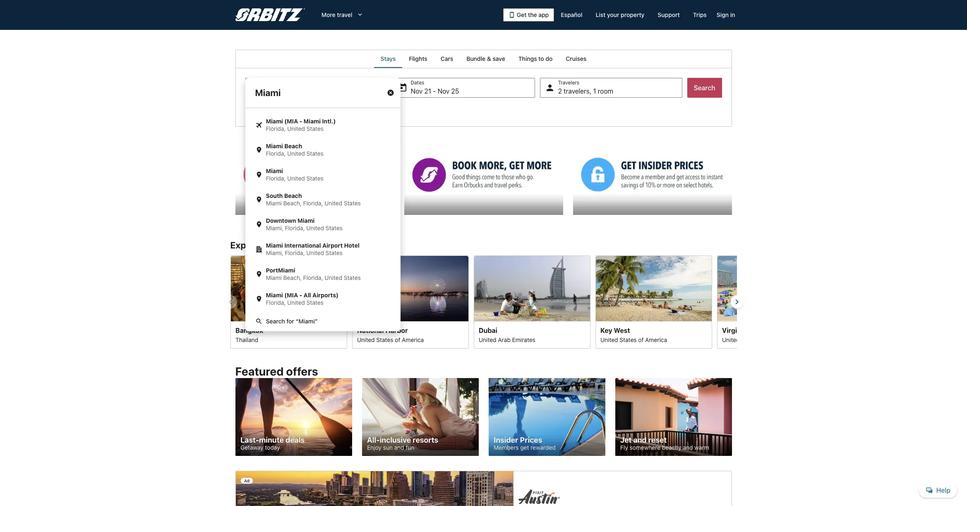 Task type: vqa. For each thing, say whether or not it's contained in the screenshot.
in
yes



Task type: describe. For each thing, give the bounding box(es) containing it.
all
[[304, 292, 311, 299]]

list your property link
[[590, 7, 652, 22]]

thailand
[[235, 336, 258, 343]]

fly
[[621, 444, 628, 451]]

downtown miami miami, florida, united states
[[266, 217, 343, 232]]

get the app link
[[504, 8, 555, 22]]

trips link
[[687, 7, 714, 22]]

1 nov from the left
[[411, 87, 423, 95]]

miami inside downtown miami miami, florida, united states
[[298, 217, 315, 224]]

6 small image from the top
[[255, 318, 263, 325]]

miami inside south beach miami beach, florida, united states
[[266, 200, 282, 207]]

america for beach
[[767, 336, 789, 343]]

national
[[357, 326, 384, 334]]

united inside miami beach florida, united states
[[288, 150, 305, 157]]

miami inside miami international airport hotel miami, florida, united states
[[266, 242, 283, 249]]

miami inside portmiami miami beach, florida, united states
[[266, 274, 282, 281]]

things
[[519, 55, 537, 62]]

beachy
[[662, 444, 682, 451]]

featured offers main content
[[0, 50, 968, 506]]

1 opens in a new window image from the left
[[235, 147, 243, 154]]

airports)
[[313, 292, 339, 299]]

get the app
[[517, 11, 549, 18]]

sun
[[383, 444, 393, 451]]

states inside portmiami miami beach, florida, united states
[[344, 274, 361, 281]]

cruises link
[[560, 50, 594, 68]]

miami (mia - all airports) florida, united states
[[266, 292, 339, 306]]

nov 21 - nov 25
[[411, 87, 460, 95]]

bundle & save link
[[460, 50, 512, 68]]

united inside dubai united arab emirates
[[479, 336, 497, 343]]

flights link
[[403, 50, 434, 68]]

bundle & save
[[467, 55, 506, 62]]

property
[[621, 11, 645, 18]]

sign in
[[717, 11, 736, 18]]

tab list inside featured offers 'main content'
[[235, 50, 733, 68]]

español
[[561, 11, 583, 18]]

states inside miami beach florida, united states
[[307, 150, 324, 157]]

car
[[319, 106, 328, 113]]

united inside miami international airport hotel miami, florida, united states
[[307, 249, 324, 256]]

national harbor united states of america
[[357, 326, 424, 343]]

fun
[[406, 444, 415, 451]]

2 travelers, 1 room
[[559, 87, 614, 95]]

getaway
[[240, 444, 263, 451]]

sign
[[717, 11, 729, 18]]

&
[[487, 55, 492, 62]]

show previous card image
[[226, 297, 235, 307]]

the
[[529, 11, 537, 18]]

add for add a flight
[[256, 106, 267, 113]]

add a car
[[303, 106, 328, 113]]

bangkok thailand
[[235, 326, 263, 343]]

united inside downtown miami miami, florida, united states
[[307, 224, 324, 232]]

featured
[[235, 365, 284, 378]]

united inside national harbor united states of america
[[357, 336, 375, 343]]

florida, inside miami florida, united states
[[266, 175, 286, 182]]

list your property
[[596, 11, 645, 18]]

show next card image
[[733, 297, 742, 307]]

2 horizontal spatial and
[[683, 444, 693, 451]]

jet and reset fly somewhere beachy and warm
[[621, 436, 710, 451]]

united inside miami (mia - miami intl.) florida, united states
[[288, 125, 305, 132]]

somewhere
[[630, 444, 661, 451]]

small image for miami (mia - miami intl.)
[[255, 121, 263, 129]]

cars
[[441, 55, 454, 62]]

21
[[425, 87, 432, 95]]

states inside miami (mia - all airports) florida, united states
[[307, 299, 324, 306]]

minute
[[259, 436, 284, 445]]

miami international airport hotel miami, florida, united states
[[266, 242, 360, 256]]

small image for downtown
[[255, 221, 263, 228]]

states inside national harbor united states of america
[[376, 336, 394, 343]]

members
[[494, 444, 519, 451]]

featured offers
[[235, 365, 318, 378]]

get
[[521, 444, 529, 451]]

bangkok
[[235, 326, 263, 334]]

virginia beach united states of america
[[723, 326, 789, 343]]

explore stays in trending destinations
[[231, 240, 390, 250]]

beach for virginia beach
[[749, 326, 769, 334]]

miami florida, united states
[[266, 167, 324, 182]]

of for beach
[[760, 336, 766, 343]]

florida, inside miami (mia - miami intl.) florida, united states
[[266, 125, 286, 132]]

to
[[539, 55, 545, 62]]

- for miami
[[300, 118, 302, 125]]

united inside virginia beach united states of america
[[723, 336, 740, 343]]

your
[[608, 11, 620, 18]]

add for add a car
[[303, 106, 313, 113]]

search button
[[688, 78, 723, 98]]

united inside miami florida, united states
[[288, 175, 305, 182]]

do
[[546, 55, 553, 62]]

beach for miami beach
[[285, 142, 302, 150]]

stays
[[381, 55, 396, 62]]

key
[[601, 326, 613, 334]]

states inside miami international airport hotel miami, florida, united states
[[326, 249, 343, 256]]

Going to text field
[[245, 78, 401, 108]]

dubai united arab emirates
[[479, 326, 536, 343]]

1
[[594, 87, 597, 95]]

support
[[658, 11, 680, 18]]

beach, inside portmiami miami beach, florida, united states
[[284, 274, 302, 281]]

small image for south beach
[[255, 196, 263, 203]]

enjoy
[[367, 444, 382, 451]]

resorts
[[413, 436, 439, 445]]

miami inside miami florida, united states
[[266, 167, 283, 174]]

of for harbor
[[395, 336, 400, 343]]

insider
[[494, 436, 519, 445]]

flight
[[273, 106, 287, 113]]

room
[[598, 87, 614, 95]]

international
[[285, 242, 321, 249]]

florida, inside portmiami miami beach, florida, united states
[[303, 274, 323, 281]]

reset
[[649, 436, 667, 445]]



Task type: locate. For each thing, give the bounding box(es) containing it.
download the app button image
[[509, 12, 516, 18]]

america
[[402, 336, 424, 343], [646, 336, 668, 343], [767, 336, 789, 343]]

america for harbor
[[402, 336, 424, 343]]

last-
[[240, 436, 259, 445]]

2 nov from the left
[[438, 87, 450, 95]]

downtown
[[266, 217, 296, 224]]

small image up bangkok
[[255, 318, 263, 325]]

0 vertical spatial (mia
[[285, 118, 298, 125]]

add a flight
[[256, 106, 287, 113]]

2 vertical spatial beach
[[749, 326, 769, 334]]

2 (mia from the top
[[285, 292, 298, 299]]

rewarded
[[531, 444, 556, 451]]

1 horizontal spatial america
[[646, 336, 668, 343]]

florida, inside miami beach florida, united states
[[266, 150, 286, 157]]

florida, up all
[[303, 274, 323, 281]]

nov left 25
[[438, 87, 450, 95]]

deals
[[286, 436, 305, 445]]

explore
[[231, 240, 262, 250]]

united inside key west united states of america
[[601, 336, 618, 343]]

united down "national" at the left bottom
[[357, 336, 375, 343]]

add left the car
[[303, 106, 313, 113]]

and
[[634, 436, 647, 445], [394, 444, 404, 451], [683, 444, 693, 451]]

intl.)
[[322, 118, 336, 125]]

small image left stays at top left
[[255, 246, 263, 253]]

beach right south
[[284, 192, 302, 199]]

(mia inside miami (mia - miami intl.) florida, united states
[[285, 118, 298, 125]]

small image
[[255, 121, 263, 129], [255, 146, 263, 154], [255, 171, 263, 179], [255, 196, 263, 203], [255, 295, 263, 303], [255, 318, 263, 325]]

hotel
[[344, 242, 360, 249]]

search for search for "miami"
[[266, 318, 285, 325]]

5 small image from the top
[[255, 295, 263, 303]]

a left flight
[[268, 106, 272, 113]]

florida, up downtown miami miami, florida, united states
[[303, 200, 323, 207]]

25
[[452, 87, 460, 95]]

(mia inside miami (mia - all airports) florida, united states
[[285, 292, 298, 299]]

emirates
[[512, 336, 536, 343]]

1 horizontal spatial opens in a new window image
[[404, 147, 412, 154]]

beach, down portmiami
[[284, 274, 302, 281]]

key west united states of america
[[601, 326, 668, 343]]

1 of from the left
[[395, 336, 400, 343]]

beach, up downtown
[[284, 200, 302, 207]]

things to do link
[[512, 50, 560, 68]]

add left flight
[[256, 106, 267, 113]]

2 beach, from the top
[[284, 274, 302, 281]]

small image down add a flight
[[255, 121, 263, 129]]

beach inside south beach miami beach, florida, united states
[[284, 192, 302, 199]]

stays
[[264, 240, 287, 250]]

miami, inside downtown miami miami, florida, united states
[[266, 224, 284, 232]]

south beach featuring tropical scenes, general coastal views and a beach image
[[596, 255, 713, 321]]

virginia beach showing a beach, general coastal views and a coastal town image
[[718, 255, 834, 321]]

1 horizontal spatial nov
[[438, 87, 450, 95]]

miami, down downtown
[[266, 224, 284, 232]]

0 horizontal spatial of
[[395, 336, 400, 343]]

3 small image from the top
[[255, 171, 263, 179]]

nov left 21
[[411, 87, 423, 95]]

small image left miami florida, united states
[[255, 171, 263, 179]]

more
[[322, 11, 336, 18]]

3 of from the left
[[760, 336, 766, 343]]

portmiami miami beach, florida, united states
[[266, 267, 361, 281]]

0 horizontal spatial add
[[256, 106, 267, 113]]

3 small image from the top
[[255, 270, 263, 278]]

more travel button
[[315, 7, 371, 22]]

south beach miami beach, florida, united states
[[266, 192, 361, 207]]

2 horizontal spatial of
[[760, 336, 766, 343]]

miami, inside miami international airport hotel miami, florida, united states
[[266, 249, 284, 256]]

1 add from the left
[[256, 106, 267, 113]]

opens in a new window image
[[235, 147, 243, 154], [404, 147, 412, 154]]

1 vertical spatial beach,
[[284, 274, 302, 281]]

and left warm
[[683, 444, 693, 451]]

tab list containing stays
[[235, 50, 733, 68]]

2 a from the left
[[315, 106, 318, 113]]

america for west
[[646, 336, 668, 343]]

1 horizontal spatial in
[[731, 11, 736, 18]]

2 small image from the top
[[255, 246, 263, 253]]

0 horizontal spatial search
[[266, 318, 285, 325]]

small image left south
[[255, 196, 263, 203]]

united up airports)
[[325, 274, 343, 281]]

0 vertical spatial beach
[[285, 142, 302, 150]]

0 horizontal spatial a
[[268, 106, 272, 113]]

support link
[[652, 7, 687, 22]]

florida, down 'international'
[[285, 249, 305, 256]]

last-minute deals getaway today
[[240, 436, 305, 451]]

beach, inside south beach miami beach, florida, united states
[[284, 200, 302, 207]]

0 horizontal spatial america
[[402, 336, 424, 343]]

0 vertical spatial in
[[731, 11, 736, 18]]

nov
[[411, 87, 423, 95], [438, 87, 450, 95]]

sign in button
[[714, 7, 739, 22]]

1 miami, from the top
[[266, 224, 284, 232]]

a
[[268, 106, 272, 113], [315, 106, 318, 113]]

clear going to image
[[387, 89, 395, 97]]

united up downtown miami miami, florida, united states
[[325, 200, 343, 207]]

(mia for miami
[[285, 118, 298, 125]]

3 america from the left
[[767, 336, 789, 343]]

offers
[[286, 365, 318, 378]]

- inside miami (mia - all airports) florida, united states
[[300, 292, 302, 299]]

save
[[493, 55, 506, 62]]

small image
[[255, 221, 263, 228], [255, 246, 263, 253], [255, 270, 263, 278]]

beach down miami (mia - miami intl.) florida, united states
[[285, 142, 302, 150]]

1 small image from the top
[[255, 121, 263, 129]]

search for "miami"
[[266, 318, 318, 325]]

and inside all-inclusive resorts enjoy sun and fun
[[394, 444, 404, 451]]

a for car
[[315, 106, 318, 113]]

1 horizontal spatial and
[[634, 436, 647, 445]]

destinations
[[337, 240, 390, 250]]

search inside "button"
[[694, 84, 716, 92]]

in right "sign"
[[731, 11, 736, 18]]

- for nov
[[433, 87, 436, 95]]

of for west
[[639, 336, 644, 343]]

insider prices members get rewarded
[[494, 436, 556, 451]]

and right the jet
[[634, 436, 647, 445]]

(mia down flight
[[285, 118, 298, 125]]

florida, down flight
[[266, 125, 286, 132]]

states
[[307, 125, 324, 132], [307, 150, 324, 157], [307, 175, 324, 182], [344, 200, 361, 207], [326, 224, 343, 232], [326, 249, 343, 256], [344, 274, 361, 281], [307, 299, 324, 306], [376, 336, 394, 343], [620, 336, 637, 343], [742, 336, 759, 343]]

2 opens in a new window image from the left
[[404, 147, 412, 154]]

search
[[694, 84, 716, 92], [266, 318, 285, 325]]

small image left downtown
[[255, 221, 263, 228]]

all-
[[367, 436, 380, 445]]

miami beach florida, united states
[[266, 142, 324, 157]]

"miami"
[[296, 318, 318, 325]]

and left fun
[[394, 444, 404, 451]]

florida, up south
[[266, 175, 286, 182]]

- left intl.)
[[300, 118, 302, 125]]

0 vertical spatial miami,
[[266, 224, 284, 232]]

small image for portmiami
[[255, 270, 263, 278]]

florida, up miami florida, united states
[[266, 150, 286, 157]]

florida, up the search for "miami"
[[266, 299, 286, 306]]

0 vertical spatial -
[[433, 87, 436, 95]]

united up south beach miami beach, florida, united states
[[288, 175, 305, 182]]

united down key
[[601, 336, 618, 343]]

small image left miami beach florida, united states
[[255, 146, 263, 154]]

travel
[[337, 11, 353, 18]]

tab list
[[235, 50, 733, 68]]

-
[[433, 87, 436, 95], [300, 118, 302, 125], [300, 292, 302, 299]]

in
[[731, 11, 736, 18], [289, 240, 297, 250]]

2 vertical spatial -
[[300, 292, 302, 299]]

miami inside miami (mia - all airports) florida, united states
[[266, 292, 283, 299]]

1 horizontal spatial of
[[639, 336, 644, 343]]

1 small image from the top
[[255, 221, 263, 228]]

0 horizontal spatial nov
[[411, 87, 423, 95]]

2 miami, from the top
[[266, 249, 284, 256]]

warm
[[695, 444, 710, 451]]

1 vertical spatial (mia
[[285, 292, 298, 299]]

1 (mia from the top
[[285, 118, 298, 125]]

dubai
[[479, 326, 498, 334]]

miami (mia - miami intl.) florida, united states
[[266, 118, 336, 132]]

of inside key west united states of america
[[639, 336, 644, 343]]

0 vertical spatial search
[[694, 84, 716, 92]]

miami inside miami beach florida, united states
[[266, 142, 283, 150]]

1 vertical spatial in
[[289, 240, 297, 250]]

states inside miami florida, united states
[[307, 175, 324, 182]]

0 horizontal spatial opens in a new window image
[[235, 147, 243, 154]]

florida, inside miami (mia - all airports) florida, united states
[[266, 299, 286, 306]]

inclusive
[[380, 436, 411, 445]]

airport
[[323, 242, 343, 249]]

united inside portmiami miami beach, florida, united states
[[325, 274, 343, 281]]

america inside key west united states of america
[[646, 336, 668, 343]]

florida, inside downtown miami miami, florida, united states
[[285, 224, 305, 232]]

florida, down downtown
[[285, 224, 305, 232]]

- inside miami (mia - miami intl.) florida, united states
[[300, 118, 302, 125]]

0 horizontal spatial in
[[289, 240, 297, 250]]

- inside button
[[433, 87, 436, 95]]

featured offers region
[[231, 360, 737, 461]]

list
[[596, 11, 606, 18]]

united inside south beach miami beach, florida, united states
[[325, 200, 343, 207]]

united inside miami (mia - all airports) florida, united states
[[288, 299, 305, 306]]

united up miami florida, united states
[[288, 150, 305, 157]]

0 vertical spatial small image
[[255, 221, 263, 228]]

small image right 'show previous card' image
[[255, 295, 263, 303]]

1 america from the left
[[402, 336, 424, 343]]

united down the virginia
[[723, 336, 740, 343]]

small image for miami beach
[[255, 146, 263, 154]]

miami, up portmiami
[[266, 249, 284, 256]]

2 add from the left
[[303, 106, 313, 113]]

(mia left all
[[285, 292, 298, 299]]

2 horizontal spatial america
[[767, 336, 789, 343]]

bangkok featuring a bridge, skyline and a river or creek image
[[231, 255, 347, 321]]

in right stays at top left
[[289, 240, 297, 250]]

states inside miami (mia - miami intl.) florida, united states
[[307, 125, 324, 132]]

of inside national harbor united states of america
[[395, 336, 400, 343]]

florida,
[[266, 125, 286, 132], [266, 150, 286, 157], [266, 175, 286, 182], [303, 200, 323, 207], [285, 224, 305, 232], [285, 249, 305, 256], [303, 274, 323, 281], [266, 299, 286, 306]]

of inside virginia beach united states of america
[[760, 336, 766, 343]]

virginia
[[723, 326, 747, 334]]

florida, inside south beach miami beach, florida, united states
[[303, 200, 323, 207]]

2 of from the left
[[639, 336, 644, 343]]

united down dubai
[[479, 336, 497, 343]]

united down 'international'
[[307, 249, 324, 256]]

nov 21 - nov 25 button
[[393, 78, 535, 98]]

1 vertical spatial beach
[[284, 192, 302, 199]]

- right 21
[[433, 87, 436, 95]]

west
[[614, 326, 630, 334]]

small image for miami (mia - all airports)
[[255, 295, 263, 303]]

a left the car
[[315, 106, 318, 113]]

america inside virginia beach united states of america
[[767, 336, 789, 343]]

united down all
[[288, 299, 305, 306]]

beach,
[[284, 200, 302, 207], [284, 274, 302, 281]]

1 vertical spatial search
[[266, 318, 285, 325]]

trips
[[694, 11, 707, 18]]

for
[[287, 318, 294, 325]]

united up the trending
[[307, 224, 324, 232]]

4 small image from the top
[[255, 196, 263, 203]]

1 vertical spatial small image
[[255, 246, 263, 253]]

orbitz logo image
[[235, 8, 305, 22]]

2 vertical spatial small image
[[255, 270, 263, 278]]

0 horizontal spatial and
[[394, 444, 404, 451]]

1 horizontal spatial add
[[303, 106, 313, 113]]

2
[[559, 87, 562, 95]]

in inside dropdown button
[[731, 11, 736, 18]]

of
[[395, 336, 400, 343], [639, 336, 644, 343], [760, 336, 766, 343]]

florida, inside miami international airport hotel miami, florida, united states
[[285, 249, 305, 256]]

united
[[288, 125, 305, 132], [288, 150, 305, 157], [288, 175, 305, 182], [325, 200, 343, 207], [307, 224, 324, 232], [307, 249, 324, 256], [325, 274, 343, 281], [288, 299, 305, 306], [357, 336, 375, 343], [479, 336, 497, 343], [601, 336, 618, 343], [723, 336, 740, 343]]

1 vertical spatial miami,
[[266, 249, 284, 256]]

a for flight
[[268, 106, 272, 113]]

states inside downtown miami miami, florida, united states
[[326, 224, 343, 232]]

(mia for all
[[285, 292, 298, 299]]

america inside national harbor united states of america
[[402, 336, 424, 343]]

bundle
[[467, 55, 486, 62]]

beach inside virginia beach united states of america
[[749, 326, 769, 334]]

1 a from the left
[[268, 106, 272, 113]]

español button
[[555, 7, 590, 22]]

small image for miami
[[255, 246, 263, 253]]

beach inside miami beach florida, united states
[[285, 142, 302, 150]]

miami
[[266, 118, 283, 125], [304, 118, 321, 125], [266, 142, 283, 150], [266, 167, 283, 174], [266, 200, 282, 207], [298, 217, 315, 224], [266, 242, 283, 249], [266, 274, 282, 281], [266, 292, 283, 299]]

states inside virginia beach united states of america
[[742, 336, 759, 343]]

cars link
[[434, 50, 460, 68]]

states inside key west united states of america
[[620, 336, 637, 343]]

travelers,
[[564, 87, 592, 95]]

prices
[[520, 436, 543, 445]]

1 horizontal spatial search
[[694, 84, 716, 92]]

small image left portmiami
[[255, 270, 263, 278]]

2 small image from the top
[[255, 146, 263, 154]]

states inside south beach miami beach, florida, united states
[[344, 200, 361, 207]]

- left all
[[300, 292, 302, 299]]

jumeira beach and park featuring a beach as well as a small group of people image
[[474, 255, 591, 321]]

0 vertical spatial beach,
[[284, 200, 302, 207]]

small image for miami
[[255, 171, 263, 179]]

2 america from the left
[[646, 336, 668, 343]]

search for search
[[694, 84, 716, 92]]

beach for south beach
[[284, 192, 302, 199]]

miami,
[[266, 224, 284, 232], [266, 249, 284, 256]]

arab
[[498, 336, 511, 343]]

beach
[[285, 142, 302, 150], [284, 192, 302, 199], [749, 326, 769, 334]]

1 vertical spatial -
[[300, 118, 302, 125]]

beach right the virginia
[[749, 326, 769, 334]]

1 beach, from the top
[[284, 200, 302, 207]]

1 horizontal spatial a
[[315, 106, 318, 113]]

united up miami beach florida, united states
[[288, 125, 305, 132]]

- for all
[[300, 292, 302, 299]]

in inside featured offers 'main content'
[[289, 240, 297, 250]]

jet
[[621, 436, 632, 445]]



